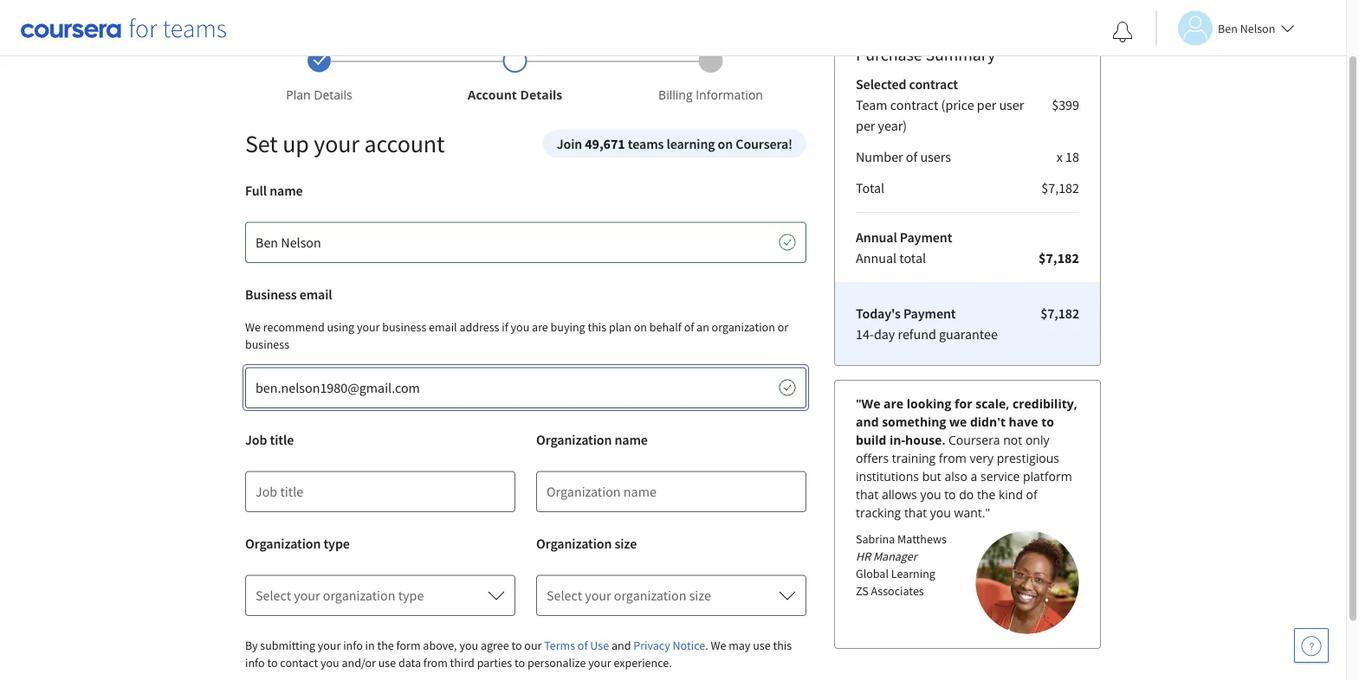 Task type: vqa. For each thing, say whether or not it's contained in the screenshot.
course associated with 5
no



Task type: locate. For each thing, give the bounding box(es) containing it.
1 vertical spatial payment
[[904, 305, 956, 322]]

annual down annual payment
[[856, 250, 897, 267]]

email up recommend
[[300, 286, 332, 303]]

0 horizontal spatial info
[[245, 656, 265, 671]]

we down business
[[245, 320, 261, 335]]

2 vertical spatial $7,182
[[1041, 305, 1080, 322]]

set up your account
[[245, 129, 445, 159]]

from up also
[[939, 451, 967, 467]]

personalize
[[528, 656, 586, 671]]

0 horizontal spatial this
[[588, 320, 607, 335]]

0 vertical spatial the
[[977, 487, 996, 503]]

of left use
[[578, 639, 588, 654]]

info left in
[[343, 639, 363, 654]]

1 horizontal spatial details
[[520, 87, 563, 103]]

1 select from the left
[[256, 587, 291, 605]]

you
[[511, 320, 530, 335], [920, 487, 941, 503], [930, 505, 951, 522], [460, 639, 478, 654], [321, 656, 339, 671]]

0 horizontal spatial and
[[612, 639, 631, 654]]

1 annual from the top
[[856, 229, 897, 246]]

"we
[[856, 396, 881, 412]]

1 vertical spatial the
[[377, 639, 394, 654]]

learning
[[667, 135, 715, 152]]

0 vertical spatial we
[[245, 320, 261, 335]]

0 horizontal spatial the
[[377, 639, 394, 654]]

you inside . we may use this info to contact you and/or use data from third parties to personalize your experience.
[[321, 656, 339, 671]]

"we are looking for scale, credibility, and something we didn't have to build in-house.
[[856, 396, 1078, 449]]

purchase
[[856, 44, 922, 65]]

0 horizontal spatial from
[[423, 656, 448, 671]]

service
[[981, 469, 1020, 485]]

that up tracking
[[856, 487, 879, 503]]

name
[[270, 182, 303, 199], [615, 431, 648, 449]]

business right using
[[382, 320, 426, 335]]

matthews
[[898, 532, 947, 548]]

zs
[[856, 584, 869, 600]]

are left buying
[[532, 320, 548, 335]]

1 vertical spatial $7,182
[[1039, 250, 1080, 267]]

0 vertical spatial from
[[939, 451, 967, 467]]

you right if
[[511, 320, 530, 335]]

we
[[245, 320, 261, 335], [711, 639, 726, 654]]

we right . at the right of page
[[711, 639, 726, 654]]

1 horizontal spatial type
[[398, 587, 424, 605]]

organization
[[536, 431, 612, 449], [245, 535, 321, 553], [536, 535, 612, 553]]

1 horizontal spatial are
[[884, 396, 904, 412]]

select up the terms
[[547, 587, 582, 605]]

select your organization type
[[256, 587, 424, 605]]

user
[[999, 96, 1024, 113]]

use
[[590, 639, 609, 654]]

that
[[856, 487, 879, 503], [904, 505, 927, 522]]

organization for organization type
[[245, 535, 321, 553]]

0 vertical spatial type
[[324, 535, 350, 553]]

size inside popup button
[[689, 587, 711, 605]]

global
[[856, 567, 889, 582]]

payment for today's payment
[[904, 305, 956, 322]]

organization down business email 'text box'
[[536, 431, 612, 449]]

2 annual from the top
[[856, 250, 897, 267]]

type
[[324, 535, 350, 553], [398, 587, 424, 605]]

third
[[450, 656, 475, 671]]

1 vertical spatial size
[[689, 587, 711, 605]]

0 vertical spatial size
[[615, 535, 637, 553]]

0 horizontal spatial that
[[856, 487, 879, 503]]

per down team
[[856, 117, 875, 134]]

0 horizontal spatial per
[[856, 117, 875, 134]]

of inside "coursera not only offers training from very prestigious institutions but also a service         platform that allows you to do the kind of tracking that you want.""
[[1026, 487, 1038, 503]]

select inside select your organization size popup button
[[547, 587, 582, 605]]

0 vertical spatial this
[[588, 320, 607, 335]]

1 horizontal spatial the
[[977, 487, 996, 503]]

name for full name
[[270, 182, 303, 199]]

account details
[[468, 87, 563, 103]]

not
[[1004, 432, 1023, 449]]

0 vertical spatial $7,182
[[1042, 179, 1080, 197]]

email left address
[[429, 320, 457, 335]]

per left 'user'
[[977, 96, 997, 113]]

kind
[[999, 487, 1023, 503]]

business down recommend
[[245, 337, 289, 353]]

1 vertical spatial per
[[856, 117, 875, 134]]

1 horizontal spatial this
[[773, 639, 792, 654]]

and right use
[[612, 639, 631, 654]]

platform
[[1023, 469, 1072, 485]]

tracking
[[856, 505, 901, 522]]

associates
[[871, 584, 924, 600]]

1 horizontal spatial info
[[343, 639, 363, 654]]

to down submitting
[[267, 656, 278, 671]]

this
[[588, 320, 607, 335], [773, 639, 792, 654]]

payment for annual payment
[[900, 229, 952, 246]]

0 vertical spatial are
[[532, 320, 548, 335]]

business
[[382, 320, 426, 335], [245, 337, 289, 353]]

the
[[977, 487, 996, 503], [377, 639, 394, 654]]

organization size
[[536, 535, 637, 553]]

this left plan
[[588, 320, 607, 335]]

organization inside popup button
[[323, 587, 395, 605]]

0 vertical spatial use
[[753, 639, 771, 654]]

do
[[959, 487, 974, 503]]

payment up total
[[900, 229, 952, 246]]

on
[[718, 135, 733, 152], [634, 320, 647, 335]]

select inside select your organization type popup button
[[256, 587, 291, 605]]

contact
[[280, 656, 318, 671]]

annual total
[[856, 250, 926, 267]]

account
[[364, 129, 445, 159]]

organization for organization name
[[536, 431, 612, 449]]

training
[[892, 451, 936, 467]]

in
[[365, 639, 375, 654]]

your right using
[[357, 320, 380, 335]]

payment up 14-day refund guarantee
[[904, 305, 956, 322]]

name right full
[[270, 182, 303, 199]]

0 horizontal spatial size
[[615, 535, 637, 553]]

1 horizontal spatial select
[[547, 587, 582, 605]]

use right may
[[753, 639, 771, 654]]

1 horizontal spatial use
[[753, 639, 771, 654]]

type inside popup button
[[398, 587, 424, 605]]

are right the "we
[[884, 396, 904, 412]]

1 horizontal spatial on
[[718, 135, 733, 152]]

1 vertical spatial contract
[[890, 96, 939, 113]]

select up submitting
[[256, 587, 291, 605]]

teams
[[628, 135, 664, 152]]

0 horizontal spatial on
[[634, 320, 647, 335]]

1 horizontal spatial organization
[[614, 587, 687, 605]]

didn't
[[970, 414, 1006, 431]]

info down the by
[[245, 656, 265, 671]]

organization type
[[245, 535, 350, 553]]

0 horizontal spatial are
[[532, 320, 548, 335]]

organization left or in the right top of the page
[[712, 320, 775, 335]]

0 vertical spatial contract
[[909, 75, 958, 93]]

to down credibility,
[[1042, 414, 1054, 431]]

team
[[856, 96, 888, 113]]

2 details from the left
[[520, 87, 563, 103]]

0 vertical spatial on
[[718, 135, 733, 152]]

this right may
[[773, 639, 792, 654]]

14-
[[856, 326, 874, 343]]

2 select from the left
[[547, 587, 582, 605]]

. we may use this info to contact you and/or use data from third parties to personalize your experience.
[[245, 639, 792, 671]]

organization up select your organization size
[[536, 535, 612, 553]]

name for organization name
[[615, 431, 648, 449]]

terms of use link
[[544, 639, 609, 654]]

of right kind
[[1026, 487, 1038, 503]]

1 horizontal spatial and
[[856, 414, 879, 431]]

1 details from the left
[[314, 87, 352, 103]]

details right account
[[520, 87, 563, 103]]

selected contract
[[856, 75, 958, 93]]

0 vertical spatial name
[[270, 182, 303, 199]]

1 horizontal spatial email
[[429, 320, 457, 335]]

1 vertical spatial on
[[634, 320, 647, 335]]

you for we recommend using your business email address if you are buying this plan on behalf of an organization or business
[[511, 320, 530, 335]]

learning
[[891, 567, 936, 582]]

1 horizontal spatial size
[[689, 587, 711, 605]]

0 vertical spatial payment
[[900, 229, 952, 246]]

we recommend using your business email address if you are buying this plan on behalf of an organization or business
[[245, 320, 788, 353]]

of left an on the top right of page
[[684, 320, 694, 335]]

email
[[300, 286, 332, 303], [429, 320, 457, 335]]

your down use
[[588, 656, 611, 671]]

guarantee
[[939, 326, 998, 343]]

from down above,
[[423, 656, 448, 671]]

on right learning
[[718, 135, 733, 152]]

2 horizontal spatial organization
[[712, 320, 775, 335]]

you left and/or
[[321, 656, 339, 671]]

you left want."
[[930, 505, 951, 522]]

0 vertical spatial per
[[977, 96, 997, 113]]

0 horizontal spatial name
[[270, 182, 303, 199]]

organization for select your organization size
[[614, 587, 687, 605]]

you inside we recommend using your business email address if you are buying this plan on behalf of an organization or business
[[511, 320, 530, 335]]

today's payment
[[856, 305, 956, 322]]

if
[[502, 320, 508, 335]]

0 horizontal spatial organization
[[323, 587, 395, 605]]

0 vertical spatial business
[[382, 320, 426, 335]]

contract down selected contract
[[890, 96, 939, 113]]

ben nelson
[[1218, 20, 1276, 36]]

coursera image
[[21, 14, 226, 42]]

details right the plan
[[314, 87, 352, 103]]

1 vertical spatial this
[[773, 639, 792, 654]]

1 vertical spatial info
[[245, 656, 265, 671]]

billing information
[[659, 87, 763, 103]]

1 horizontal spatial per
[[977, 96, 997, 113]]

allows
[[882, 487, 917, 503]]

that down allows
[[904, 505, 927, 522]]

Full name text field
[[245, 222, 779, 263]]

by
[[245, 639, 258, 654]]

0 vertical spatial email
[[300, 286, 332, 303]]

up
[[283, 129, 309, 159]]

1 horizontal spatial name
[[615, 431, 648, 449]]

14-day refund guarantee
[[856, 326, 998, 343]]

select for select your organization size
[[547, 587, 582, 605]]

organization up in
[[323, 587, 395, 605]]

1 vertical spatial annual
[[856, 250, 897, 267]]

contract inside the team contract (price per user per year)
[[890, 96, 939, 113]]

users
[[920, 148, 951, 165]]

you up third
[[460, 639, 478, 654]]

your up use
[[585, 587, 611, 605]]

to left do
[[945, 487, 956, 503]]

1 horizontal spatial from
[[939, 451, 967, 467]]

type up form
[[398, 587, 424, 605]]

1 vertical spatial from
[[423, 656, 448, 671]]

we inside we recommend using your business email address if you are buying this plan on behalf of an organization or business
[[245, 320, 261, 335]]

to inside "coursera not only offers training from very prestigious institutions but also a service         platform that allows you to do the kind of tracking that you want.""
[[945, 487, 956, 503]]

1 horizontal spatial we
[[711, 639, 726, 654]]

1 vertical spatial are
[[884, 396, 904, 412]]

our
[[524, 639, 542, 654]]

name up organization name text box
[[615, 431, 648, 449]]

on right plan
[[634, 320, 647, 335]]

of
[[906, 148, 918, 165], [684, 320, 694, 335], [1026, 487, 1038, 503], [578, 639, 588, 654]]

0 horizontal spatial select
[[256, 587, 291, 605]]

$7,182
[[1042, 179, 1080, 197], [1039, 250, 1080, 267], [1041, 305, 1080, 322]]

type up select your organization type
[[324, 535, 350, 553]]

1 vertical spatial we
[[711, 639, 726, 654]]

1 vertical spatial business
[[245, 337, 289, 353]]

use left data
[[378, 656, 396, 671]]

plan
[[286, 87, 311, 103]]

the inside "coursera not only offers training from very prestigious institutions but also a service         platform that allows you to do the kind of tracking that you want.""
[[977, 487, 996, 503]]

size up select your organization size
[[615, 535, 637, 553]]

today's
[[856, 305, 901, 322]]

only
[[1026, 432, 1050, 449]]

we inside . we may use this info to contact you and/or use data from third parties to personalize your experience.
[[711, 639, 726, 654]]

your down organization type
[[294, 587, 320, 605]]

contract down purchase summary
[[909, 75, 958, 93]]

0 vertical spatial annual
[[856, 229, 897, 246]]

select your organization size button
[[536, 575, 807, 617]]

0 horizontal spatial details
[[314, 87, 352, 103]]

use
[[753, 639, 771, 654], [378, 656, 396, 671]]

annual up annual total
[[856, 229, 897, 246]]

select
[[256, 587, 291, 605], [547, 587, 582, 605]]

0 vertical spatial that
[[856, 487, 879, 503]]

solid check image
[[307, 49, 331, 73]]

the right in
[[377, 639, 394, 654]]

1 vertical spatial use
[[378, 656, 396, 671]]

organization inside popup button
[[614, 587, 687, 605]]

organization up select your organization type
[[245, 535, 321, 553]]

manager
[[873, 549, 917, 565]]

0 vertical spatial and
[[856, 414, 879, 431]]

size up . at the right of page
[[689, 587, 711, 605]]

1 vertical spatial type
[[398, 587, 424, 605]]

0 horizontal spatial we
[[245, 320, 261, 335]]

organization
[[712, 320, 775, 335], [323, 587, 395, 605], [614, 587, 687, 605]]

on inside we recommend using your business email address if you are buying this plan on behalf of an organization or business
[[634, 320, 647, 335]]

organization up "privacy"
[[614, 587, 687, 605]]

1 horizontal spatial that
[[904, 505, 927, 522]]

business email
[[245, 286, 332, 303]]

1 vertical spatial email
[[429, 320, 457, 335]]

house.
[[905, 432, 946, 449]]

1 vertical spatial name
[[615, 431, 648, 449]]

the right do
[[977, 487, 996, 503]]

to left our
[[512, 639, 522, 654]]

and down the "we
[[856, 414, 879, 431]]



Task type: describe. For each thing, give the bounding box(es) containing it.
plan
[[609, 320, 632, 335]]

organization inside we recommend using your business email address if you are buying this plan on behalf of an organization or business
[[712, 320, 775, 335]]

privacy
[[634, 639, 670, 654]]

job
[[245, 431, 267, 449]]

your inside . we may use this info to contact you and/or use data from third parties to personalize your experience.
[[588, 656, 611, 671]]

show notifications image
[[1112, 22, 1133, 42]]

full
[[245, 182, 267, 199]]

ben nelson button
[[1156, 11, 1295, 45]]

you down but
[[920, 487, 941, 503]]

job title
[[245, 431, 294, 449]]

this inside . we may use this info to contact you and/or use data from third parties to personalize your experience.
[[773, 639, 792, 654]]

coursera not only offers training from very prestigious institutions but also a service         platform that allows you to do the kind of tracking that you want."
[[856, 432, 1072, 522]]

1 vertical spatial that
[[904, 505, 927, 522]]

to down our
[[515, 656, 525, 671]]

summary
[[926, 44, 996, 65]]

day
[[874, 326, 895, 343]]

but
[[922, 469, 942, 485]]

have
[[1009, 414, 1038, 431]]

something
[[882, 414, 946, 431]]

experience.
[[614, 656, 672, 671]]

0 horizontal spatial type
[[324, 535, 350, 553]]

in-
[[890, 432, 905, 449]]

parties
[[477, 656, 512, 671]]

contract for team
[[890, 96, 939, 113]]

form
[[396, 639, 421, 654]]

sabrina
[[856, 532, 895, 548]]

of inside we recommend using your business email address if you are buying this plan on behalf of an organization or business
[[684, 320, 694, 335]]

organization for select your organization type
[[323, 587, 395, 605]]

terms
[[544, 639, 575, 654]]

0 horizontal spatial email
[[300, 286, 332, 303]]

are inside "we are looking for scale, credibility, and something we didn't have to build in-house.
[[884, 396, 904, 412]]

buying
[[551, 320, 585, 335]]

year)
[[878, 117, 907, 134]]

organization for organization size
[[536, 535, 612, 553]]

above,
[[423, 639, 457, 654]]

organization name
[[536, 431, 648, 449]]

Job title text field
[[245, 471, 516, 513]]

Organization name text field
[[536, 471, 807, 513]]

annual for annual total
[[856, 250, 897, 267]]

account
[[468, 87, 517, 103]]

details for plan details
[[314, 87, 352, 103]]

18
[[1066, 148, 1080, 165]]

by submitting your info in the form above, you agree to our terms of use and privacy notice
[[245, 639, 705, 654]]

contract for selected
[[909, 75, 958, 93]]

also
[[945, 469, 968, 485]]

and/or
[[342, 656, 376, 671]]

your inside popup button
[[294, 587, 320, 605]]

want."
[[954, 505, 990, 522]]

nelson
[[1240, 20, 1276, 36]]

team contract (price per user per year)
[[856, 96, 1024, 134]]

details for account details
[[520, 87, 563, 103]]

your right up
[[314, 129, 360, 159]]

your inside we recommend using your business email address if you are buying this plan on behalf of an organization or business
[[357, 320, 380, 335]]

number of users
[[856, 148, 951, 165]]

1 horizontal spatial business
[[382, 320, 426, 335]]

selected
[[856, 75, 907, 93]]

data
[[398, 656, 421, 671]]

x 18
[[1057, 148, 1080, 165]]

may
[[729, 639, 751, 654]]

looking
[[907, 396, 952, 412]]

$7,182 for payment
[[1041, 305, 1080, 322]]

coursera
[[949, 432, 1000, 449]]

number
[[856, 148, 903, 165]]

using
[[327, 320, 354, 335]]

full name
[[245, 182, 303, 199]]

privacy notice link
[[634, 639, 705, 654]]

offers
[[856, 451, 889, 467]]

total
[[856, 179, 885, 197]]

.
[[705, 639, 708, 654]]

notice
[[673, 639, 705, 654]]

sabrina matthews hr manager global learning zs associates
[[856, 532, 947, 600]]

(price
[[941, 96, 974, 113]]

total
[[900, 250, 926, 267]]

x
[[1057, 148, 1063, 165]]

institutions
[[856, 469, 919, 485]]

you for by submitting your info in the form above, you agree to our terms of use and privacy notice
[[460, 639, 478, 654]]

from inside "coursera not only offers training from very prestigious institutions but also a service         platform that allows you to do the kind of tracking that you want.""
[[939, 451, 967, 467]]

address
[[460, 320, 499, 335]]

are inside we recommend using your business email address if you are buying this plan on behalf of an organization or business
[[532, 320, 548, 335]]

business
[[245, 286, 297, 303]]

annual payment
[[856, 229, 952, 246]]

build
[[856, 432, 887, 449]]

submitting
[[260, 639, 315, 654]]

0 horizontal spatial use
[[378, 656, 396, 671]]

0 horizontal spatial business
[[245, 337, 289, 353]]

join 49,671 teams learning on coursera!
[[557, 135, 793, 152]]

of left users
[[906, 148, 918, 165]]

Business email text field
[[245, 367, 779, 409]]

1 vertical spatial and
[[612, 639, 631, 654]]

hr
[[856, 549, 871, 565]]

we
[[950, 414, 967, 431]]

refund
[[898, 326, 936, 343]]

this inside we recommend using your business email address if you are buying this plan on behalf of an organization or business
[[588, 320, 607, 335]]

agree
[[481, 639, 509, 654]]

email inside we recommend using your business email address if you are buying this plan on behalf of an organization or business
[[429, 320, 457, 335]]

your up contact
[[318, 639, 341, 654]]

sabrina matthews image
[[976, 531, 1080, 635]]

you for . we may use this info to contact you and/or use data from third parties to personalize your experience.
[[321, 656, 339, 671]]

to inside "we are looking for scale, credibility, and something we didn't have to build in-house.
[[1042, 414, 1054, 431]]

very
[[970, 451, 994, 467]]

for
[[955, 396, 973, 412]]

set
[[245, 129, 278, 159]]

your inside popup button
[[585, 587, 611, 605]]

0 vertical spatial info
[[343, 639, 363, 654]]

annual for annual payment
[[856, 229, 897, 246]]

info inside . we may use this info to contact you and/or use data from third parties to personalize your experience.
[[245, 656, 265, 671]]

behalf
[[650, 320, 682, 335]]

scale,
[[976, 396, 1010, 412]]

and inside "we are looking for scale, credibility, and something we didn't have to build in-house.
[[856, 414, 879, 431]]

help center image
[[1301, 636, 1322, 657]]

select your organization type button
[[245, 575, 516, 617]]

select for select your organization type
[[256, 587, 291, 605]]

from inside . we may use this info to contact you and/or use data from third parties to personalize your experience.
[[423, 656, 448, 671]]

$7,182 for total
[[1039, 250, 1080, 267]]

$399
[[1052, 96, 1080, 113]]

title
[[270, 431, 294, 449]]



